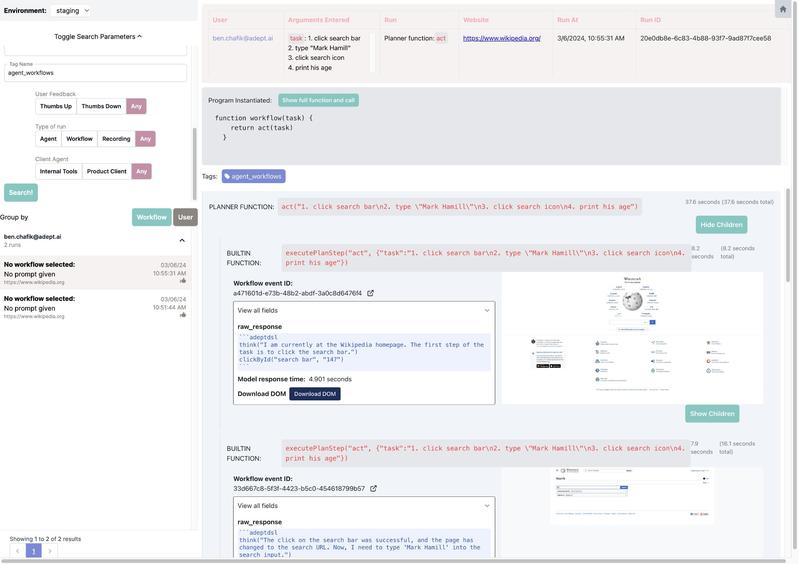 Task type: locate. For each thing, give the bounding box(es) containing it.
pagination element
[[10, 543, 58, 559]]

None field
[[4, 38, 187, 56], [4, 64, 187, 82], [4, 38, 187, 56], [4, 64, 187, 82]]



